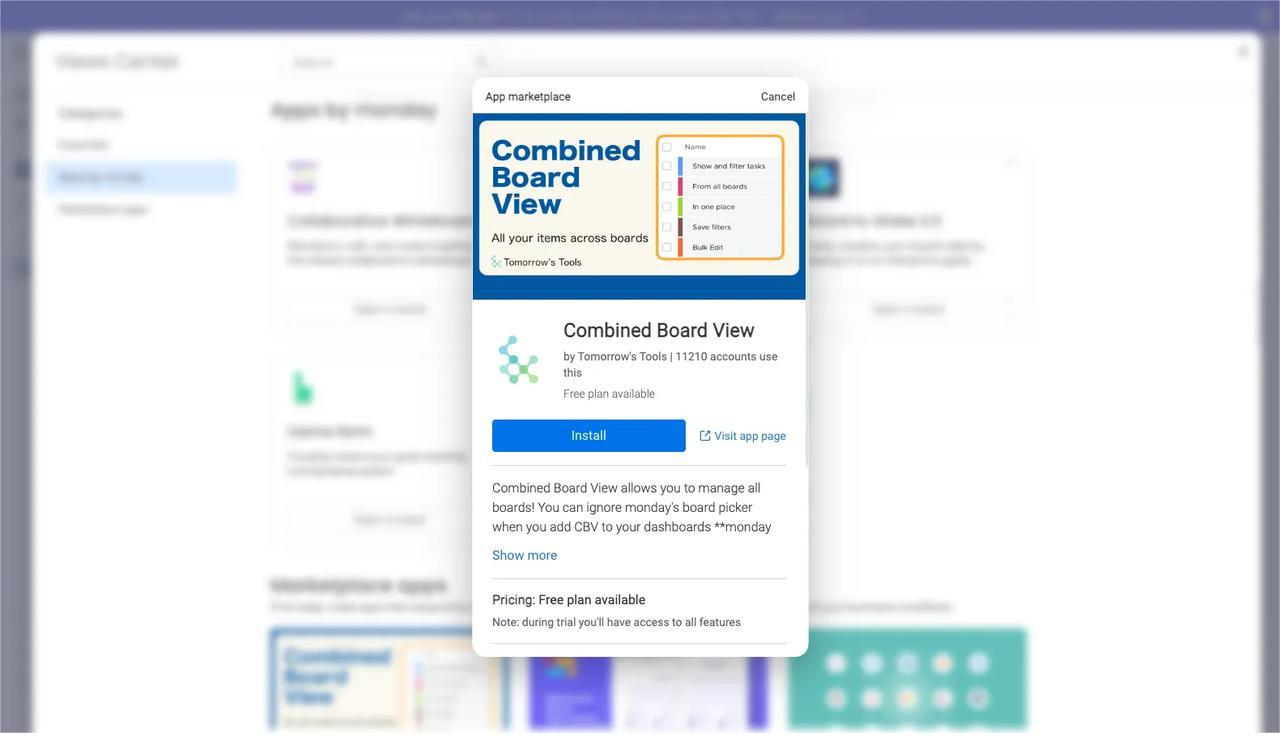 Task type: locate. For each thing, give the bounding box(es) containing it.
my down the home on the top left of the page
[[36, 115, 51, 128]]

main table
[[271, 132, 324, 146]]

monday work management
[[72, 42, 252, 61]]

collapse board header image
[[1239, 133, 1252, 146]]

1 right invite
[[1212, 95, 1217, 109]]

0 horizontal spatial visualize
[[288, 450, 332, 463]]

1 vertical spatial marketplace
[[271, 572, 393, 599]]

new
[[252, 175, 276, 189]]

1 horizontal spatial from
[[856, 526, 882, 540]]

open in board button for llama farm
[[284, 507, 496, 533]]

0 horizontal spatial /
[[655, 176, 660, 189]]

dapulse integrations image
[[965, 133, 977, 145]]

1 vertical spatial apps
[[398, 572, 447, 599]]

main left table
[[271, 132, 295, 146]]

0 vertical spatial and
[[373, 239, 392, 253]]

on right 'it'
[[855, 254, 868, 267]]

1 horizontal spatial first board
[[269, 83, 403, 120]]

my down search in workspace field
[[38, 234, 54, 247]]

apps up expand
[[398, 572, 447, 599]]

open in board for llama farm
[[354, 513, 426, 527]]

in for collaborative whiteboard
[[384, 302, 393, 316]]

apps inside option
[[123, 203, 148, 216]]

timelines,
[[619, 526, 671, 540]]

open for llama farm
[[354, 513, 382, 527]]

0 horizontal spatial shared
[[309, 254, 343, 267]]

open down an
[[872, 302, 900, 316]]

board down goals in the bottom left of the page
[[396, 513, 426, 527]]

interactive
[[886, 254, 940, 267]]

it
[[845, 254, 852, 267]]

see plans button
[[261, 40, 340, 64]]

visualize inside llama farm visualize where your goals stand by turning llamas green!
[[288, 450, 332, 463]]

data up use charts, timelines, and other widgets to get insights from this board
[[720, 483, 766, 509]]

1 image
[[1044, 33, 1059, 51]]

0 horizontal spatial from
[[547, 254, 571, 267]]

0 vertical spatial shared
[[624, 239, 658, 253]]

visualize your board data with multiple widgets element
[[215, 209, 1281, 733]]

of
[[529, 600, 540, 614], [809, 600, 819, 614]]

open for online docs
[[613, 302, 641, 316]]

0 horizontal spatial board
[[63, 261, 93, 275]]

open for board to globe 2.0
[[872, 302, 900, 316]]

1 vertical spatial main
[[37, 161, 66, 176]]

your
[[883, 239, 906, 253], [369, 450, 392, 463], [607, 483, 651, 509], [543, 600, 566, 614], [822, 600, 845, 614]]

board down docs
[[655, 302, 685, 316]]

by up search in workspace field
[[87, 170, 100, 184]]

0 horizontal spatial marketplace
[[58, 203, 121, 216]]

widgets
[[902, 483, 978, 509], [729, 526, 772, 540]]

/ right invite
[[1205, 95, 1209, 109]]

new task
[[252, 175, 301, 189]]

2 horizontal spatial board
[[806, 211, 850, 231]]

and up collaborative
[[373, 239, 392, 253]]

collaborative
[[288, 211, 388, 231]]

0 horizontal spatial this
[[288, 254, 306, 267]]

main for main workspace
[[37, 161, 66, 176]]

apps up search in workspace field
[[58, 170, 85, 184]]

marketplace for marketplace apps
[[58, 203, 121, 216]]

1 horizontal spatial marketplace
[[271, 572, 393, 599]]

board up 'word'
[[327, 83, 403, 120]]

1 horizontal spatial of
[[809, 600, 819, 614]]

in down collaborative
[[384, 302, 393, 316]]

my inside 'button'
[[36, 115, 51, 128]]

and left other at the right bottom of the page
[[674, 526, 694, 540]]

marketplace inside 'marketplace apps' option
[[58, 203, 121, 216]]

1 horizontal spatial work
[[131, 42, 160, 61]]

first
[[269, 83, 321, 120], [38, 261, 60, 275]]

0 vertical spatial data
[[947, 239, 970, 253]]

in for board to globe 2.0
[[903, 302, 912, 316]]

my board
[[38, 234, 86, 247]]

open in board
[[354, 92, 426, 105], [809, 92, 881, 105], [354, 302, 426, 316], [613, 302, 685, 316], [872, 302, 944, 316], [354, 513, 426, 527]]

open in board for collaborative whiteboard
[[354, 302, 426, 316]]

capabilities
[[469, 600, 527, 614]]

0 horizontal spatial first
[[38, 261, 60, 275]]

join us at elevate ✨ our online conference hits screens dec 14th
[[400, 9, 759, 23]]

board left remove from favorites image
[[396, 92, 426, 105]]

this down multiple
[[885, 526, 905, 540]]

stand
[[424, 450, 453, 463]]

/ inside button
[[1205, 95, 1209, 109]]

1 horizontal spatial apps
[[359, 600, 384, 614]]

board up easily
[[806, 211, 850, 231]]

home
[[37, 87, 68, 100]]

open in board down green! on the bottom left
[[354, 513, 426, 527]]

0 horizontal spatial on
[[477, 239, 490, 253]]

14th
[[736, 9, 759, 23]]

marketplace inside marketplace apps find ready-made apps that expand the capabilities of your monday.com platform and fit the unique needs of your business's workflows
[[271, 572, 393, 599]]

1 horizontal spatial main
[[271, 132, 295, 146]]

option
[[0, 226, 207, 229]]

your up interactive
[[883, 239, 906, 253]]

from inside visualize your board data with multiple widgets element
[[856, 526, 882, 540]]

workspace image
[[15, 160, 32, 178]]

angle down image
[[315, 176, 323, 189]]

board
[[327, 83, 403, 120], [806, 211, 850, 231], [63, 261, 93, 275]]

unique
[[738, 600, 772, 614]]

fit
[[704, 600, 716, 614]]

your up green! on the bottom left
[[369, 450, 392, 463]]

2 vertical spatial apps
[[359, 600, 384, 614]]

by
[[325, 96, 350, 123], [87, 170, 100, 184], [973, 239, 985, 253], [455, 450, 468, 463]]

0 vertical spatial to
[[854, 211, 869, 231]]

monday right 'within'
[[608, 254, 649, 267]]

to inside visualize your board data with multiple widgets element
[[775, 526, 787, 540]]

shared left docs
[[624, 239, 658, 253]]

1 vertical spatial work
[[54, 115, 79, 128]]

first board down my board
[[38, 261, 93, 275]]

to up visualize
[[854, 211, 869, 231]]

data up globe.
[[947, 239, 970, 253]]

monday
[[72, 42, 128, 61], [355, 96, 437, 123], [103, 170, 144, 184], [608, 254, 649, 267]]

open down online docs collaborate on shared docs directly from within monday
[[613, 302, 641, 316]]

board for the open in board button on top of view
[[852, 92, 881, 105]]

0 vertical spatial my
[[36, 115, 51, 128]]

first up main table
[[269, 83, 321, 120]]

0 vertical spatial shareable board image
[[241, 92, 261, 112]]

1 vertical spatial first
[[38, 261, 60, 275]]

views
[[55, 48, 110, 75]]

board
[[396, 92, 426, 105], [852, 92, 881, 105], [56, 234, 86, 247], [396, 302, 426, 316], [655, 302, 685, 316], [915, 302, 944, 316], [656, 483, 715, 509], [396, 513, 426, 527], [908, 526, 940, 540]]

multiple
[[817, 483, 897, 509]]

globe.
[[943, 254, 974, 267]]

open in board down search for a column type 'search field'
[[354, 92, 426, 105]]

board up view
[[852, 92, 881, 105]]

shared inside online docs collaborate on shared docs directly from within monday
[[624, 239, 658, 253]]

add view image
[[882, 133, 889, 145]]

plans
[[305, 45, 332, 58]]

None search field
[[279, 45, 498, 78]]

2 vertical spatial and
[[683, 600, 702, 614]]

0 horizontal spatial main
[[37, 161, 66, 176]]

marketplace apps
[[58, 203, 148, 216]]

apps down the apps by monday option
[[123, 203, 148, 216]]

from down collaborate
[[547, 254, 571, 267]]

calendar button
[[528, 126, 597, 152]]

2 the from the left
[[718, 600, 735, 614]]

main right workspace image
[[37, 161, 66, 176]]

0 vertical spatial /
[[1205, 95, 1209, 109]]

to
[[854, 211, 869, 231], [775, 526, 787, 540]]

0 vertical spatial first
[[269, 83, 321, 120]]

word cloud button
[[336, 126, 421, 152]]

on right together
[[477, 239, 490, 253]]

the right fit
[[718, 600, 735, 614]]

in down online docs collaborate on shared docs directly from within monday
[[644, 302, 653, 316]]

apps left the that at the bottom of page
[[359, 600, 384, 614]]

us
[[427, 9, 439, 23]]

0 vertical spatial apps
[[271, 96, 321, 123]]

open in board button down interactive
[[802, 296, 1014, 322]]

and left fit
[[683, 600, 702, 614]]

placing
[[806, 254, 843, 267]]

llamas
[[327, 464, 358, 478]]

1 vertical spatial board
[[806, 211, 850, 231]]

main table button
[[245, 126, 336, 152]]

1 vertical spatial to
[[775, 526, 787, 540]]

1 vertical spatial apps by monday
[[58, 170, 144, 184]]

marketplace
[[58, 203, 121, 216], [271, 572, 393, 599]]

on down docs at the left of the page
[[608, 239, 621, 253]]

marketplace apps option
[[45, 194, 237, 226]]

monday down essentials option
[[103, 170, 144, 184]]

v2 search image
[[453, 173, 465, 192]]

apps by monday up search in workspace field
[[58, 170, 144, 184]]

in for llama farm
[[384, 513, 393, 527]]

first board up table
[[269, 83, 403, 120]]

my
[[36, 115, 51, 128], [38, 234, 54, 247]]

First Board field
[[265, 83, 407, 120]]

1 horizontal spatial on
[[608, 239, 621, 253]]

0 vertical spatial marketplace
[[58, 203, 121, 216]]

from right insights
[[856, 526, 882, 540]]

select product image
[[15, 44, 31, 60]]

apps by monday up 'word'
[[271, 96, 437, 123]]

/ right the filter
[[655, 176, 660, 189]]

0 horizontal spatial work
[[54, 115, 79, 128]]

1 horizontal spatial visualize
[[517, 483, 602, 509]]

1 vertical spatial 1
[[662, 176, 667, 189]]

0 vertical spatial board
[[327, 83, 403, 120]]

/ for filter
[[655, 176, 660, 189]]

2 of from the left
[[809, 600, 819, 614]]

on inside board to globe 2.0 easily visualize your board's data by placing it on an interactive globe.
[[855, 254, 868, 267]]

1 horizontal spatial /
[[1205, 95, 1209, 109]]

1 horizontal spatial data
[[947, 239, 970, 253]]

1 vertical spatial visualize
[[517, 483, 602, 509]]

board inside list box
[[56, 234, 86, 247]]

shared down brainstorm,
[[309, 254, 343, 267]]

1 vertical spatial first board
[[38, 261, 93, 275]]

1 horizontal spatial this
[[885, 526, 905, 540]]

0 vertical spatial 1
[[1212, 95, 1217, 109]]

in down green! on the bottom left
[[384, 513, 393, 527]]

my for my board
[[38, 234, 54, 247]]

1 vertical spatial my
[[38, 234, 54, 247]]

1 inside button
[[1212, 95, 1217, 109]]

0 horizontal spatial first board
[[38, 261, 93, 275]]

marketplace up made
[[271, 572, 393, 599]]

1 vertical spatial and
[[674, 526, 694, 540]]

0 vertical spatial visualize
[[288, 450, 332, 463]]

main
[[271, 132, 295, 146], [37, 161, 66, 176]]

1 vertical spatial apps
[[58, 170, 85, 184]]

0 vertical spatial from
[[547, 254, 571, 267]]

board for the open in board button corresponding to llama farm
[[396, 513, 426, 527]]

first down my board
[[38, 261, 60, 275]]

your left monday.com
[[543, 600, 566, 614]]

1 vertical spatial this
[[885, 526, 905, 540]]

0 horizontal spatial data
[[720, 483, 766, 509]]

board down interactive
[[915, 302, 944, 316]]

1 horizontal spatial the
[[718, 600, 735, 614]]

word
[[349, 132, 376, 146]]

insights
[[811, 526, 853, 540]]

1 vertical spatial /
[[655, 176, 660, 189]]

shareable board image
[[241, 92, 261, 112], [17, 260, 32, 276]]

the right expand
[[450, 600, 467, 614]]

from inside online docs collaborate on shared docs directly from within monday
[[547, 254, 571, 267]]

0 vertical spatial widgets
[[902, 483, 978, 509]]

0 vertical spatial apps by monday
[[271, 96, 437, 123]]

collaborative whiteboard brainstorm, edit, and create together on this shared collaborative whiteboard
[[288, 211, 490, 267]]

search image
[[475, 54, 489, 69]]

in down interactive
[[903, 302, 912, 316]]

monday up home button
[[72, 42, 128, 61]]

of right needs
[[809, 600, 819, 614]]

platform
[[637, 600, 680, 614]]

board down my board
[[63, 261, 93, 275]]

marketplace apps find ready-made apps that expand the capabilities of your monday.com platform and fit the unique needs of your business's workflows
[[271, 572, 953, 614]]

open in board button down docs
[[543, 296, 755, 322]]

marketplace down main workspace
[[58, 203, 121, 216]]

/ for invite
[[1205, 95, 1209, 109]]

visualize up the use
[[517, 483, 602, 509]]

0 vertical spatial first board
[[269, 83, 403, 120]]

0 vertical spatial this
[[288, 254, 306, 267]]

this down brainstorm,
[[288, 254, 306, 267]]

online docs collaborate on shared docs directly from within monday
[[547, 211, 727, 267]]

first board
[[269, 83, 403, 120], [38, 261, 93, 275]]

0 horizontal spatial apps by monday
[[58, 170, 144, 184]]

remove from favorites image
[[442, 94, 458, 110]]

view
[[837, 132, 860, 146]]

board down search in workspace field
[[56, 234, 86, 247]]

2 vertical spatial board
[[63, 261, 93, 275]]

0 horizontal spatial shareable board image
[[17, 260, 32, 276]]

open in board down docs
[[613, 302, 685, 316]]

create
[[395, 239, 427, 253]]

1 vertical spatial widgets
[[729, 526, 772, 540]]

list box containing my board
[[0, 224, 207, 501]]

board down the whiteboard
[[396, 302, 426, 316]]

open down collaborative
[[354, 302, 382, 316]]

0 horizontal spatial apps
[[58, 170, 85, 184]]

open down green! on the bottom left
[[354, 513, 382, 527]]

open in board for board to globe 2.0
[[872, 302, 944, 316]]

on inside collaborative whiteboard brainstorm, edit, and create together on this shared collaborative whiteboard
[[477, 239, 490, 253]]

2 horizontal spatial on
[[855, 254, 868, 267]]

in up view
[[840, 92, 849, 105]]

2 horizontal spatial apps
[[398, 572, 447, 599]]

this inside collaborative whiteboard brainstorm, edit, and create together on this shared collaborative whiteboard
[[288, 254, 306, 267]]

0 horizontal spatial 1
[[662, 176, 667, 189]]

open in board button down collaborative
[[284, 296, 496, 322]]

work inside the my work 'button'
[[54, 115, 79, 128]]

0 horizontal spatial to
[[775, 526, 787, 540]]

apps up main table
[[271, 96, 321, 123]]

data
[[947, 239, 970, 253], [720, 483, 766, 509]]

gallery
[[697, 132, 732, 146]]

0 vertical spatial main
[[271, 132, 295, 146]]

1 horizontal spatial 1
[[1212, 95, 1217, 109]]

work up essentials
[[54, 115, 79, 128]]

by right stand
[[455, 450, 468, 463]]

monday inside option
[[103, 170, 144, 184]]

Search field
[[465, 171, 513, 194]]

open in board down interactive
[[872, 302, 944, 316]]

list box
[[0, 224, 207, 501]]

where
[[335, 450, 367, 463]]

0 vertical spatial work
[[131, 42, 160, 61]]

kanban
[[609, 132, 647, 146]]

0 horizontal spatial the
[[450, 600, 467, 614]]

hits
[[643, 9, 663, 23]]

by up globe.
[[973, 239, 985, 253]]

invite / 1 button
[[1144, 89, 1224, 115]]

0 horizontal spatial of
[[529, 600, 540, 614]]

work up categories heading
[[131, 42, 160, 61]]

0 horizontal spatial apps
[[123, 203, 148, 216]]

management
[[163, 42, 252, 61]]

1 horizontal spatial shared
[[624, 239, 658, 253]]

open in board down collaborative
[[354, 302, 426, 316]]

main inside button
[[271, 132, 295, 146]]

add
[[371, 175, 392, 189]]

online
[[542, 9, 575, 23]]

shared
[[624, 239, 658, 253], [309, 254, 343, 267]]

visualize up turning
[[288, 450, 332, 463]]

1 vertical spatial from
[[856, 526, 882, 540]]

1 left arrow down image
[[662, 176, 667, 189]]

to left 'get'
[[775, 526, 787, 540]]

that
[[387, 600, 407, 614]]

1 horizontal spatial apps
[[271, 96, 321, 123]]

main inside workspace selection element
[[37, 161, 66, 176]]

1 horizontal spatial board
[[327, 83, 403, 120]]

1 horizontal spatial to
[[854, 211, 869, 231]]

essentials option
[[45, 129, 237, 161]]

0 vertical spatial apps
[[123, 203, 148, 216]]

jacob simon image
[[1235, 39, 1261, 65]]

business's
[[847, 600, 898, 614]]

files gallery button
[[659, 126, 744, 152]]

1 vertical spatial shared
[[309, 254, 343, 267]]

of right capabilities at the left bottom of page
[[529, 600, 540, 614]]

on
[[477, 239, 490, 253], [608, 239, 621, 253], [855, 254, 868, 267]]

shared inside collaborative whiteboard brainstorm, edit, and create together on this shared collaborative whiteboard
[[309, 254, 343, 267]]

open in board button down green! on the bottom left
[[284, 507, 496, 533]]

main for main table
[[271, 132, 295, 146]]



Task type: describe. For each thing, give the bounding box(es) containing it.
apps by monday option
[[45, 161, 237, 194]]

farm
[[337, 421, 373, 441]]

person
[[548, 176, 583, 189]]

categories list box
[[45, 92, 250, 226]]

board's
[[909, 239, 945, 253]]

activity
[[1067, 95, 1106, 109]]

now
[[823, 9, 846, 23]]

charts,
[[579, 526, 616, 540]]

work for my
[[54, 115, 79, 128]]

board for collaborative whiteboard the open in board button
[[396, 302, 426, 316]]

marketplace for marketplace apps find ready-made apps that expand the capabilities of your monday.com platform and fit the unique needs of your business's workflows
[[271, 572, 393, 599]]

apps for marketplace apps find ready-made apps that expand the capabilities of your monday.com platform and fit the unique needs of your business's workflows
[[398, 572, 447, 599]]

use charts, timelines, and other widgets to get insights from this board
[[555, 526, 940, 540]]

conference
[[578, 9, 640, 23]]

by up 'word'
[[325, 96, 350, 123]]

see
[[283, 45, 303, 58]]

use
[[555, 526, 576, 540]]

visualize
[[838, 239, 880, 253]]

chart button
[[475, 126, 528, 152]]

monday inside online docs collaborate on shared docs directly from within monday
[[608, 254, 649, 267]]

views center
[[55, 48, 180, 75]]

monday.com
[[568, 600, 634, 614]]

widget
[[395, 175, 430, 189]]

board to globe 2.0 easily visualize your board's data by placing it on an interactive globe.
[[806, 211, 985, 267]]

open up 'word'
[[354, 92, 382, 105]]

open in board button up view
[[802, 86, 889, 112]]

form
[[756, 132, 783, 146]]

green!
[[361, 464, 394, 478]]

an
[[871, 254, 883, 267]]

collaborate
[[547, 239, 606, 253]]

brainstorm,
[[288, 239, 345, 253]]

0 horizontal spatial widgets
[[729, 526, 772, 540]]

together
[[430, 239, 474, 253]]

my work button
[[10, 109, 174, 135]]

person button
[[522, 169, 592, 195]]

by inside llama farm visualize where your goals stand by turning llamas green!
[[455, 450, 468, 463]]

Search in workspace field
[[34, 194, 135, 213]]

open in board button for collaborative whiteboard
[[284, 296, 496, 322]]

invite / 1
[[1174, 95, 1217, 109]]

blank view button
[[795, 126, 872, 152]]

board up other at the right bottom of the page
[[656, 483, 715, 509]]

2.0
[[920, 211, 942, 231]]

in left show board description icon at left
[[384, 92, 393, 105]]

workspace selection element
[[15, 159, 135, 180]]

apps for marketplace apps
[[123, 203, 148, 216]]

register now → link
[[775, 9, 861, 23]]

goals
[[395, 450, 422, 463]]

your inside llama farm visualize where your goals stand by turning llamas green!
[[369, 450, 392, 463]]

open in board up view
[[809, 92, 881, 105]]

register
[[775, 9, 820, 23]]

filter / 1
[[626, 176, 667, 189]]

→
[[849, 9, 861, 23]]

llama
[[288, 421, 333, 441]]

my work
[[36, 115, 79, 128]]

register now →
[[775, 9, 861, 23]]

task
[[278, 175, 301, 189]]

1 horizontal spatial first
[[269, 83, 321, 120]]

categories
[[58, 105, 122, 121]]

dec
[[711, 9, 733, 23]]

and inside visualize your board data with multiple widgets element
[[674, 526, 694, 540]]

categories heading
[[45, 92, 237, 129]]

at
[[442, 9, 453, 23]]

and inside collaborative whiteboard brainstorm, edit, and create together on this shared collaborative whiteboard
[[373, 239, 392, 253]]

workflows
[[901, 600, 953, 614]]

files gallery
[[671, 132, 732, 146]]

open in board button down search for a column type 'search field'
[[284, 86, 496, 112]]

1 horizontal spatial apps by monday
[[271, 96, 437, 123]]

add widget
[[371, 175, 430, 189]]

board for the open in board button related to board to globe 2.0
[[915, 302, 944, 316]]

home button
[[10, 81, 174, 107]]

show board description image
[[414, 94, 434, 110]]

your inside board to globe 2.0 easily visualize your board's data by placing it on an interactive globe.
[[883, 239, 906, 253]]

other
[[697, 526, 726, 540]]

1 vertical spatial shareable board image
[[17, 260, 32, 276]]

monday up cloud
[[355, 96, 437, 123]]

needs
[[775, 600, 806, 614]]

integrate
[[983, 132, 1030, 146]]

board for online docs's the open in board button
[[655, 302, 685, 316]]

whiteboard
[[392, 211, 480, 231]]

1 horizontal spatial widgets
[[902, 483, 978, 509]]

and inside marketplace apps find ready-made apps that expand the capabilities of your monday.com platform and fit the unique needs of your business's workflows
[[683, 600, 702, 614]]

open for collaborative whiteboard
[[354, 302, 382, 316]]

your left the business's
[[822, 600, 845, 614]]

by inside board to globe 2.0 easily visualize your board's data by placing it on an interactive globe.
[[973, 239, 985, 253]]

word cloud
[[349, 132, 409, 146]]

data inside board to globe 2.0 easily visualize your board's data by placing it on an interactive globe.
[[947, 239, 970, 253]]

whiteboard
[[414, 254, 471, 267]]

screens
[[666, 9, 708, 23]]

open in board button for board to globe 2.0
[[802, 296, 1014, 322]]

1 horizontal spatial shareable board image
[[241, 92, 261, 112]]

1 the from the left
[[450, 600, 467, 614]]

expand
[[410, 600, 447, 614]]

on inside online docs collaborate on shared docs directly from within monday
[[608, 239, 621, 253]]

filter
[[626, 176, 652, 189]]

work for monday
[[131, 42, 160, 61]]

Search for a column type search field
[[279, 45, 498, 78]]

blank
[[807, 132, 834, 146]]

llama farm visualize where your goals stand by turning llamas green!
[[288, 421, 468, 478]]

turning
[[288, 464, 324, 478]]

board for the open in board button underneath search for a column type 'search field'
[[396, 92, 426, 105]]

dapulse x slim image
[[1239, 46, 1249, 58]]

your up the timelines,
[[607, 483, 651, 509]]

board up workflows in the bottom right of the page
[[908, 526, 940, 540]]

apps by monday inside option
[[58, 170, 144, 184]]

invite
[[1174, 95, 1202, 109]]

globe
[[873, 211, 917, 231]]

my for my work
[[36, 115, 51, 128]]

essentials
[[58, 138, 109, 151]]

by inside option
[[87, 170, 100, 184]]

new task button
[[245, 169, 307, 195]]

1 vertical spatial data
[[720, 483, 766, 509]]

arrow down image
[[674, 173, 694, 192]]

in for online docs
[[644, 302, 653, 316]]

this inside visualize your board data with multiple widgets element
[[885, 526, 905, 540]]

our
[[519, 9, 539, 23]]

easily
[[806, 239, 835, 253]]

docs
[[598, 211, 635, 231]]

calendar
[[540, 132, 585, 146]]

add widget button
[[341, 169, 437, 195]]

files
[[671, 132, 694, 146]]

open up blank
[[809, 92, 837, 105]]

1 for invite / 1
[[1212, 95, 1217, 109]]

center
[[115, 48, 180, 75]]

chart
[[487, 132, 515, 146]]

with
[[771, 483, 812, 509]]

1 for filter / 1
[[662, 176, 667, 189]]

gantt
[[433, 132, 463, 146]]

m
[[19, 162, 28, 175]]

to inside board to globe 2.0 easily visualize your board's data by placing it on an interactive globe.
[[854, 211, 869, 231]]

open in board button for online docs
[[543, 296, 755, 322]]

apps inside option
[[58, 170, 85, 184]]

open in board for online docs
[[613, 302, 685, 316]]

main workspace
[[37, 161, 133, 176]]

1 of from the left
[[529, 600, 540, 614]]

board inside board to globe 2.0 easily visualize your board's data by placing it on an interactive globe.
[[806, 211, 850, 231]]

workspace
[[69, 161, 133, 176]]



Task type: vqa. For each thing, say whether or not it's contained in the screenshot.
left on
yes



